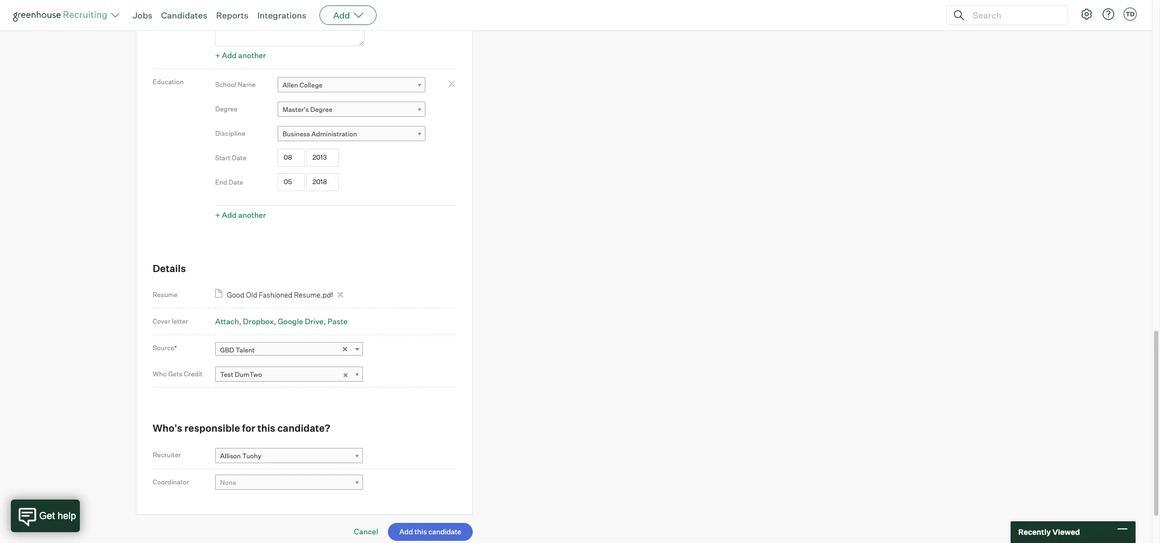Task type: locate. For each thing, give the bounding box(es) containing it.
master's degree link
[[278, 102, 426, 117]]

1 vertical spatial + add another link
[[215, 210, 266, 219]]

gets
[[168, 370, 182, 378]]

add left "home"
[[333, 10, 350, 21]]

None submit
[[388, 524, 473, 541]]

integrations
[[257, 10, 307, 21]]

+ add another link
[[215, 50, 266, 60], [215, 210, 266, 219]]

name
[[238, 80, 256, 89]]

YYYY text field
[[306, 173, 339, 191]]

drive
[[305, 317, 324, 326]]

+ add another for address
[[215, 50, 266, 60]]

candidates link
[[161, 10, 207, 21]]

another for education
[[238, 210, 266, 219]]

date right 'start'
[[232, 154, 246, 162]]

+ add another down end date
[[215, 210, 266, 219]]

add up school
[[222, 50, 237, 60]]

dropbox
[[243, 317, 274, 326]]

add for education
[[222, 210, 237, 219]]

gbd talent link
[[215, 342, 363, 358]]

college
[[300, 81, 323, 89]]

another inside education element
[[238, 210, 266, 219]]

responsible
[[184, 422, 240, 434]]

letter
[[172, 318, 188, 326]]

1 vertical spatial date
[[229, 178, 243, 186]]

add
[[333, 10, 350, 21], [222, 50, 237, 60], [222, 210, 237, 219]]

+ add another up school name
[[215, 50, 266, 60]]

degree
[[215, 105, 237, 113], [310, 105, 333, 113]]

test dumtwo
[[220, 371, 262, 379]]

1 another from the top
[[238, 50, 266, 60]]

home
[[375, 13, 393, 21]]

business administration
[[283, 130, 357, 138]]

+ add another link up school name
[[215, 50, 266, 60]]

0 vertical spatial + add another
[[215, 50, 266, 60]]

add down end date
[[222, 210, 237, 219]]

+ add another link for address
[[215, 50, 266, 60]]

1 vertical spatial +
[[215, 210, 220, 219]]

1 + add another link from the top
[[215, 50, 266, 60]]

+ add another link down end date
[[215, 210, 266, 219]]

0 vertical spatial another
[[238, 50, 266, 60]]

add button
[[320, 5, 377, 25]]

0 horizontal spatial degree
[[215, 105, 237, 113]]

credit
[[184, 370, 203, 378]]

business administration link
[[278, 126, 426, 142]]

master's degree
[[283, 105, 333, 113]]

none link
[[215, 475, 363, 491]]

add for address
[[222, 50, 237, 60]]

who
[[153, 370, 167, 378]]

+ add another inside education element
[[215, 210, 266, 219]]

Search text field
[[970, 7, 1058, 23]]

configure image
[[1080, 8, 1093, 21]]

td button
[[1124, 8, 1137, 21]]

+ up school
[[215, 50, 220, 60]]

attach dropbox google drive paste
[[215, 317, 348, 326]]

0 vertical spatial + add another link
[[215, 50, 266, 60]]

degree down school
[[215, 105, 237, 113]]

none
[[220, 479, 236, 487]]

master's
[[283, 105, 309, 113]]

0 vertical spatial date
[[232, 154, 246, 162]]

1 + from the top
[[215, 50, 220, 60]]

+ down end
[[215, 210, 220, 219]]

another down end date
[[238, 210, 266, 219]]

date
[[232, 154, 246, 162], [229, 178, 243, 186]]

1 + add another from the top
[[215, 50, 266, 60]]

2 another from the top
[[238, 210, 266, 219]]

1 vertical spatial another
[[238, 210, 266, 219]]

reports
[[216, 10, 249, 21]]

attach
[[215, 317, 239, 326]]

degree up business administration
[[310, 105, 333, 113]]

cover letter
[[153, 318, 188, 326]]

end date
[[215, 178, 243, 186]]

reports link
[[216, 10, 249, 21]]

candidates
[[161, 10, 207, 21]]

another up name
[[238, 50, 266, 60]]

google
[[278, 317, 303, 326]]

0 vertical spatial +
[[215, 50, 220, 60]]

coordinator
[[153, 478, 189, 486]]

1 vertical spatial add
[[222, 50, 237, 60]]

date right end
[[229, 178, 243, 186]]

test dumtwo link
[[215, 367, 363, 383]]

+ inside education element
[[215, 210, 220, 219]]

2 + from the top
[[215, 210, 220, 219]]

+ add another
[[215, 50, 266, 60], [215, 210, 266, 219]]

+ add another link for education
[[215, 210, 266, 219]]

for
[[242, 422, 255, 434]]

1 vertical spatial + add another
[[215, 210, 266, 219]]

education
[[153, 78, 184, 86]]

2 + add another link from the top
[[215, 210, 266, 219]]

allen college link
[[278, 77, 426, 93]]

td
[[1126, 10, 1135, 18]]

2 + add another from the top
[[215, 210, 266, 219]]

MM text field
[[278, 149, 305, 167]]

add inside education element
[[222, 210, 237, 219]]

address
[[153, 11, 178, 20]]

2 vertical spatial add
[[222, 210, 237, 219]]

1 horizontal spatial degree
[[310, 105, 333, 113]]

end
[[215, 178, 227, 186]]

another
[[238, 50, 266, 60], [238, 210, 266, 219]]

+ add another for education
[[215, 210, 266, 219]]

resume
[[153, 291, 178, 299]]

talent
[[236, 346, 255, 354]]

who gets credit
[[153, 370, 203, 378]]

+
[[215, 50, 220, 60], [215, 210, 220, 219]]

date for start date
[[232, 154, 246, 162]]

allison tuohy
[[220, 452, 261, 460]]

None text field
[[215, 8, 365, 46]]

education element
[[215, 72, 456, 223]]

0 vertical spatial add
[[333, 10, 350, 21]]

YYYY text field
[[306, 149, 339, 167]]



Task type: describe. For each thing, give the bounding box(es) containing it.
allison
[[220, 452, 241, 460]]

add inside popup button
[[333, 10, 350, 21]]

jobs
[[133, 10, 152, 21]]

this
[[257, 422, 275, 434]]

home link
[[370, 9, 430, 25]]

source *
[[153, 344, 177, 352]]

integrations link
[[257, 10, 307, 21]]

old
[[246, 291, 257, 300]]

paste link
[[328, 317, 348, 326]]

greenhouse recruiting image
[[13, 9, 111, 22]]

+ for address
[[215, 50, 220, 60]]

allen
[[283, 81, 298, 89]]

+ for education
[[215, 210, 220, 219]]

candidate?
[[277, 422, 330, 434]]

who's responsible for this candidate?
[[153, 422, 330, 434]]

*
[[174, 344, 177, 352]]

who's
[[153, 422, 182, 434]]

MM text field
[[278, 173, 305, 191]]

gbd
[[220, 346, 234, 354]]

school name
[[215, 80, 256, 89]]

good old fashioned resume.pdf
[[227, 291, 333, 300]]

test
[[220, 371, 233, 379]]

resume.pdf
[[294, 291, 333, 300]]

recently viewed
[[1018, 528, 1080, 537]]

start
[[215, 154, 231, 162]]

td button
[[1122, 5, 1139, 23]]

attach link
[[215, 317, 241, 326]]

discipline
[[215, 129, 245, 137]]

school
[[215, 80, 236, 89]]

allison tuohy link
[[215, 448, 363, 464]]

recruiter
[[153, 451, 181, 459]]

paste
[[328, 317, 348, 326]]

degree inside 'link'
[[310, 105, 333, 113]]

date for end date
[[229, 178, 243, 186]]

dumtwo
[[235, 371, 262, 379]]

details
[[153, 262, 186, 274]]

dropbox link
[[243, 317, 276, 326]]

gbd talent
[[220, 346, 255, 354]]

good
[[227, 291, 245, 300]]

jobs link
[[133, 10, 152, 21]]

cancel
[[354, 527, 378, 537]]

start date
[[215, 154, 246, 162]]

source
[[153, 344, 174, 352]]

another for address
[[238, 50, 266, 60]]

administration
[[312, 130, 357, 138]]

viewed
[[1053, 528, 1080, 537]]

allen college
[[283, 81, 323, 89]]

cancel link
[[354, 527, 378, 537]]

fashioned
[[259, 291, 292, 300]]

recently
[[1018, 528, 1051, 537]]

business
[[283, 130, 310, 138]]

cover
[[153, 318, 170, 326]]

google drive link
[[278, 317, 326, 326]]

tuohy
[[242, 452, 261, 460]]



Task type: vqa. For each thing, say whether or not it's contained in the screenshot.
the topmost '+ ADD ANOTHER'
yes



